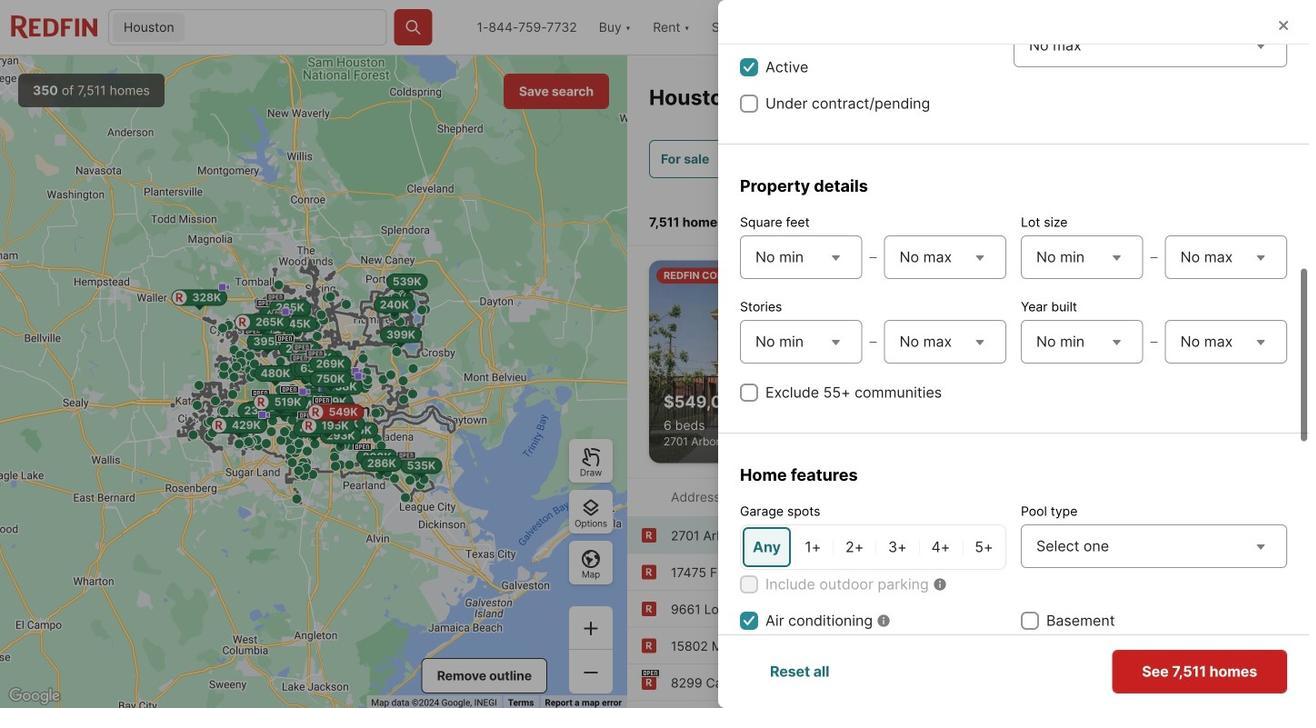 Task type: vqa. For each thing, say whether or not it's contained in the screenshot.
the left the 170K
no



Task type: describe. For each thing, give the bounding box(es) containing it.
toggle search results table view tab
[[1206, 196, 1269, 241]]

map region
[[0, 55, 627, 708]]

6 cell from the left
[[965, 527, 1004, 567]]

google image
[[5, 685, 65, 708]]

3 cell from the left
[[835, 527, 874, 567]]

submit search image
[[404, 18, 422, 36]]

5 cell from the left
[[921, 527, 961, 567]]

toggle search results photos view tab
[[1131, 196, 1203, 241]]



Task type: locate. For each thing, give the bounding box(es) containing it.
2 cell from the left
[[795, 527, 832, 567]]

dialog
[[718, 0, 1309, 708]]

select a min and max value element
[[740, 232, 1007, 283], [1021, 232, 1288, 283], [740, 316, 1007, 367], [1021, 316, 1288, 367]]

number of garage spots row
[[740, 525, 1007, 570]]

None checkbox
[[740, 95, 758, 113], [740, 648, 758, 667], [1021, 648, 1039, 667], [740, 685, 758, 703], [1021, 685, 1039, 703], [740, 95, 758, 113], [740, 648, 758, 667], [1021, 648, 1039, 667], [740, 685, 758, 703], [1021, 685, 1039, 703]]

cell
[[743, 527, 791, 567], [795, 527, 832, 567], [835, 527, 874, 567], [878, 527, 918, 567], [921, 527, 961, 567], [965, 527, 1004, 567]]

tab list
[[1113, 193, 1288, 245]]

None search field
[[189, 10, 386, 46]]

4 cell from the left
[[878, 527, 918, 567]]

None checkbox
[[740, 58, 758, 76], [740, 384, 758, 402], [740, 576, 758, 594], [740, 612, 758, 630], [1021, 612, 1039, 630], [740, 58, 758, 76], [740, 384, 758, 402], [740, 576, 758, 594], [740, 612, 758, 630], [1021, 612, 1039, 630]]

1 cell from the left
[[743, 527, 791, 567]]



